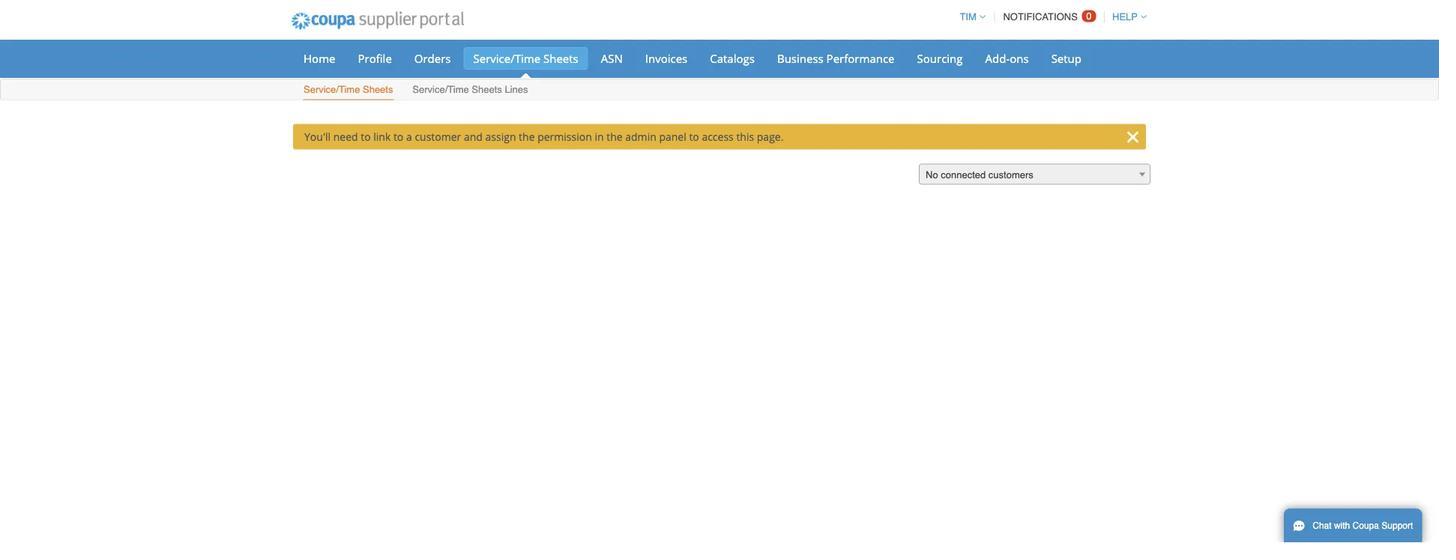 Task type: vqa. For each thing, say whether or not it's contained in the screenshot.
Legal to the bottom
no



Task type: locate. For each thing, give the bounding box(es) containing it.
panel
[[659, 130, 687, 144]]

sheets left lines at the left top
[[472, 84, 502, 95]]

orders
[[415, 51, 451, 66]]

2 horizontal spatial to
[[689, 130, 699, 144]]

catalogs link
[[701, 47, 765, 70]]

sheets down profile 'link'
[[363, 84, 393, 95]]

in
[[595, 130, 604, 144]]

ons
[[1010, 51, 1029, 66]]

sheets
[[544, 51, 579, 66], [363, 84, 393, 95], [472, 84, 502, 95]]

0 horizontal spatial sheets
[[363, 84, 393, 95]]

0 horizontal spatial service/time sheets link
[[303, 81, 394, 100]]

lines
[[505, 84, 528, 95]]

service/time down "home" link
[[304, 84, 360, 95]]

the right in
[[607, 130, 623, 144]]

setup
[[1052, 51, 1082, 66]]

1 vertical spatial service/time sheets link
[[303, 81, 394, 100]]

0 horizontal spatial the
[[519, 130, 535, 144]]

customers
[[989, 169, 1034, 181]]

1 horizontal spatial to
[[394, 130, 404, 144]]

the
[[519, 130, 535, 144], [607, 130, 623, 144]]

coupa supplier portal image
[[281, 2, 474, 40]]

1 horizontal spatial sheets
[[472, 84, 502, 95]]

1 horizontal spatial the
[[607, 130, 623, 144]]

service/time
[[474, 51, 541, 66], [304, 84, 360, 95], [413, 84, 469, 95]]

notifications
[[1004, 11, 1078, 22]]

2 horizontal spatial service/time
[[474, 51, 541, 66]]

chat
[[1313, 521, 1332, 532]]

1 horizontal spatial service/time sheets link
[[464, 47, 588, 70]]

invoices link
[[636, 47, 698, 70]]

a
[[406, 130, 412, 144]]

to
[[361, 130, 371, 144], [394, 130, 404, 144], [689, 130, 699, 144]]

1 vertical spatial service/time sheets
[[304, 84, 393, 95]]

service/time sheets link up lines at the left top
[[464, 47, 588, 70]]

need
[[333, 130, 358, 144]]

profile link
[[348, 47, 402, 70]]

the right assign
[[519, 130, 535, 144]]

0
[[1087, 10, 1092, 22]]

service/time sheets up lines at the left top
[[474, 51, 579, 66]]

0 horizontal spatial to
[[361, 130, 371, 144]]

0 vertical spatial service/time sheets
[[474, 51, 579, 66]]

connected
[[941, 169, 986, 181]]

service/time sheets link
[[464, 47, 588, 70], [303, 81, 394, 100]]

admin
[[626, 130, 657, 144]]

with
[[1335, 521, 1351, 532]]

chat with coupa support
[[1313, 521, 1414, 532]]

navigation
[[953, 2, 1147, 31]]

you'll
[[304, 130, 331, 144]]

setup link
[[1042, 47, 1092, 70]]

customer
[[415, 130, 461, 144]]

navigation containing notifications 0
[[953, 2, 1147, 31]]

service/time sheets lines link
[[412, 81, 529, 100]]

to left a
[[394, 130, 404, 144]]

1 horizontal spatial service/time sheets
[[474, 51, 579, 66]]

service/time down orders link
[[413, 84, 469, 95]]

sourcing link
[[908, 47, 973, 70]]

coupa
[[1353, 521, 1380, 532]]

service/time sheets link down profile 'link'
[[303, 81, 394, 100]]

0 vertical spatial service/time sheets link
[[464, 47, 588, 70]]

service/time sheets
[[474, 51, 579, 66], [304, 84, 393, 95]]

notifications 0
[[1004, 10, 1092, 22]]

business performance link
[[768, 47, 905, 70]]

No connected customers field
[[919, 164, 1151, 186]]

to right panel
[[689, 130, 699, 144]]

service/time up lines at the left top
[[474, 51, 541, 66]]

2 horizontal spatial sheets
[[544, 51, 579, 66]]

service/time sheets lines
[[413, 84, 528, 95]]

to left link
[[361, 130, 371, 144]]

no connected customers
[[926, 169, 1034, 181]]

performance
[[827, 51, 895, 66]]

service/time sheets down profile 'link'
[[304, 84, 393, 95]]

this
[[737, 130, 754, 144]]

sheets left asn
[[544, 51, 579, 66]]

assign
[[486, 130, 516, 144]]

chat with coupa support button
[[1284, 509, 1423, 544]]



Task type: describe. For each thing, give the bounding box(es) containing it.
3 to from the left
[[689, 130, 699, 144]]

business
[[778, 51, 824, 66]]

add-ons link
[[976, 47, 1039, 70]]

add-
[[986, 51, 1010, 66]]

page.
[[757, 130, 784, 144]]

sheets for the service/time sheets link to the right
[[544, 51, 579, 66]]

tim link
[[953, 11, 986, 22]]

access
[[702, 130, 734, 144]]

catalogs
[[710, 51, 755, 66]]

business performance
[[778, 51, 895, 66]]

sheets for service/time sheets lines link
[[472, 84, 502, 95]]

asn
[[601, 51, 623, 66]]

1 the from the left
[[519, 130, 535, 144]]

1 to from the left
[[361, 130, 371, 144]]

home link
[[294, 47, 345, 70]]

link
[[374, 130, 391, 144]]

help
[[1113, 11, 1138, 22]]

sourcing
[[917, 51, 963, 66]]

orders link
[[405, 47, 461, 70]]

you'll need to link to a customer and assign the permission in the admin panel to access this page.
[[304, 130, 784, 144]]

tim
[[960, 11, 977, 22]]

help link
[[1106, 11, 1147, 22]]

add-ons
[[986, 51, 1029, 66]]

asn link
[[591, 47, 633, 70]]

2 to from the left
[[394, 130, 404, 144]]

home
[[304, 51, 336, 66]]

and
[[464, 130, 483, 144]]

0 horizontal spatial service/time
[[304, 84, 360, 95]]

No connected customers text field
[[920, 165, 1150, 186]]

no
[[926, 169, 939, 181]]

sheets for the bottom the service/time sheets link
[[363, 84, 393, 95]]

0 horizontal spatial service/time sheets
[[304, 84, 393, 95]]

2 the from the left
[[607, 130, 623, 144]]

support
[[1382, 521, 1414, 532]]

invoices
[[645, 51, 688, 66]]

1 horizontal spatial service/time
[[413, 84, 469, 95]]

profile
[[358, 51, 392, 66]]

permission
[[538, 130, 592, 144]]



